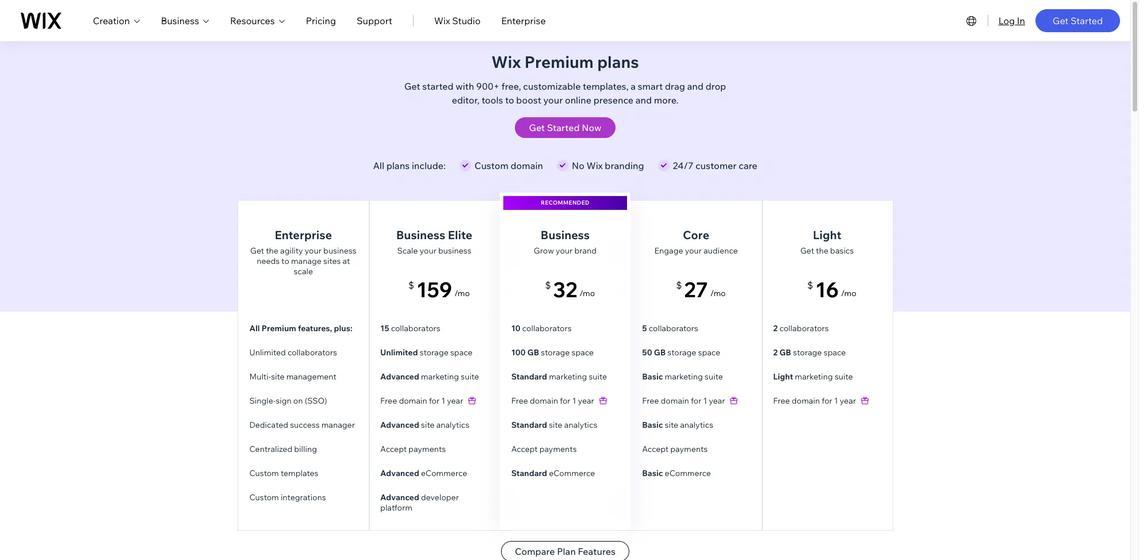 Task type: describe. For each thing, give the bounding box(es) containing it.
support
[[357, 15, 392, 26]]

started for get started now
[[547, 122, 580, 134]]

custom integrations
[[249, 493, 326, 503]]

1 vertical spatial plans
[[387, 160, 410, 172]]

log in link
[[999, 14, 1026, 27]]

159
[[417, 277, 452, 303]]

resources
[[230, 15, 275, 26]]

developer
[[421, 493, 459, 503]]

light marketing suite
[[773, 372, 853, 382]]

unlimited collaborators
[[249, 348, 337, 358]]

enterprise for enterprise get the agility your business needs to manage sites at scale
[[275, 228, 332, 242]]

engage
[[655, 246, 683, 256]]

2 free from the left
[[511, 396, 528, 406]]

wix premium plans
[[492, 52, 639, 72]]

unlimited for unlimited collaborators
[[249, 348, 286, 358]]

3 payments from the left
[[671, 444, 708, 455]]

3 free from the left
[[642, 396, 659, 406]]

1 accept payments from the left
[[380, 444, 446, 455]]

creation button
[[93, 14, 140, 27]]

management
[[286, 372, 337, 382]]

1 free from the left
[[380, 396, 397, 406]]

sites
[[323, 256, 341, 266]]

templates,
[[583, 81, 629, 92]]

(sso)
[[305, 396, 327, 406]]

advanced for ecommerce
[[380, 468, 419, 479]]

2 payments from the left
[[540, 444, 577, 455]]

domain up standard site analytics
[[530, 396, 558, 406]]

business for business elite
[[396, 228, 445, 242]]

care
[[739, 160, 758, 172]]

custom for custom integrations
[[249, 493, 279, 503]]

wix studio link
[[434, 14, 481, 27]]

success
[[290, 420, 320, 431]]

the for light
[[816, 246, 829, 256]]

no
[[572, 160, 585, 172]]

to inside get started with 900+ free, customizable templates, a smart drag and drop editor, tools to boost your online presence and more.
[[505, 94, 514, 106]]

sign
[[276, 396, 292, 406]]

suite for standard marketing suite
[[589, 372, 607, 382]]

50
[[642, 348, 652, 358]]

standard marketing suite
[[511, 372, 607, 382]]

1 1 from the left
[[442, 396, 445, 406]]

log in
[[999, 15, 1026, 26]]

unlimited for unlimited storage space
[[380, 348, 418, 358]]

/mo for 27
[[711, 288, 726, 299]]

get started now
[[529, 122, 602, 134]]

24/7
[[673, 160, 694, 172]]

wix for wix premium plans
[[492, 52, 521, 72]]

light for light marketing suite
[[773, 372, 793, 382]]

5
[[642, 323, 647, 334]]

marketing for basic
[[665, 372, 703, 382]]

single-
[[249, 396, 276, 406]]

domain down light marketing suite
[[792, 396, 820, 406]]

100 gb storage space
[[511, 348, 594, 358]]

1 for from the left
[[429, 396, 440, 406]]

manage
[[291, 256, 322, 266]]

27
[[685, 277, 708, 303]]

/mo for 32
[[580, 288, 595, 299]]

in
[[1017, 15, 1026, 26]]

1 year from the left
[[447, 396, 463, 406]]

enterprise get the agility your business needs to manage sites at scale
[[250, 228, 357, 277]]

advanced site analytics
[[380, 420, 470, 431]]

standard site analytics
[[511, 420, 598, 431]]

5 collaborators
[[642, 323, 698, 334]]

grow
[[534, 246, 554, 256]]

marketing for advanced
[[421, 372, 459, 382]]

3 1 from the left
[[704, 396, 707, 406]]

get started link
[[1036, 9, 1121, 32]]

4 for from the left
[[822, 396, 833, 406]]

storage for 2 gb
[[793, 348, 822, 358]]

premium for plans
[[525, 52, 594, 72]]

advanced ecommerce
[[380, 468, 467, 479]]

analytics for advanced site analytics
[[436, 420, 470, 431]]

analytics for standard site analytics
[[564, 420, 598, 431]]

core
[[683, 228, 710, 242]]

customizable
[[523, 81, 581, 92]]

/mo for 16
[[841, 288, 857, 299]]

the for enterprise
[[266, 246, 278, 256]]

editor,
[[452, 94, 480, 106]]

$ 32 /mo
[[545, 277, 595, 303]]

a
[[631, 81, 636, 92]]

dedicated success manager
[[249, 420, 355, 431]]

get inside light get the basics
[[801, 246, 815, 256]]

more.
[[654, 94, 679, 106]]

marketing for standard
[[549, 372, 587, 382]]

get started now button
[[515, 117, 616, 138]]

collaborators for 15
[[391, 323, 441, 334]]

scale
[[397, 246, 418, 256]]

light for light get the basics
[[813, 228, 842, 242]]

2 horizontal spatial wix
[[587, 160, 603, 172]]

drop
[[706, 81, 726, 92]]

features,
[[298, 323, 332, 334]]

site for standard
[[549, 420, 563, 431]]

no wix branding
[[572, 160, 644, 172]]

elite
[[448, 228, 473, 242]]

light get the basics
[[801, 228, 854, 256]]

get for get started with 900+ free, customizable templates, a smart drag and drop editor, tools to boost your online presence and more.
[[404, 81, 420, 92]]

collaborators for 2
[[780, 323, 829, 334]]

space for 50 gb storage space
[[698, 348, 721, 358]]

wix studio
[[434, 15, 481, 26]]

2 gb storage space
[[773, 348, 846, 358]]

get for get started
[[1053, 15, 1069, 26]]

2 accept payments from the left
[[511, 444, 577, 455]]

domain up the advanced site analytics
[[399, 396, 427, 406]]

business inside business elite scale your business
[[438, 246, 472, 256]]

presence
[[594, 94, 634, 106]]

4 year from the left
[[840, 396, 856, 406]]

enterprise link
[[502, 14, 546, 27]]

collaborators for 10
[[522, 323, 572, 334]]

3 year from the left
[[709, 396, 725, 406]]

1 accept from the left
[[380, 444, 407, 455]]

scale
[[294, 266, 313, 277]]

features
[[578, 546, 616, 558]]

enterprise for enterprise
[[502, 15, 546, 26]]

standard for site analytics
[[511, 420, 547, 431]]

wix for wix studio
[[434, 15, 450, 26]]

/mo for 159
[[455, 288, 470, 299]]

business grow your brand
[[534, 228, 597, 256]]

with
[[456, 81, 474, 92]]

2 year from the left
[[578, 396, 594, 406]]

language selector, english selected image
[[965, 14, 979, 27]]

1 free domain for 1 year from the left
[[380, 396, 463, 406]]

2 for 2 gb
[[773, 348, 778, 358]]

analytics for basic site analytics
[[680, 420, 714, 431]]

unlimited storage space
[[380, 348, 473, 358]]

templates
[[281, 468, 319, 479]]

compare
[[515, 546, 555, 558]]

collaborators for 5
[[649, 323, 698, 334]]

creation
[[93, 15, 130, 26]]

basic for marketing suite
[[642, 372, 663, 382]]

ecommerce for basic ecommerce
[[665, 468, 711, 479]]

business inside popup button
[[161, 15, 199, 26]]

3 free domain for 1 year from the left
[[642, 396, 725, 406]]

1 horizontal spatial plans
[[598, 52, 639, 72]]

marketing for light
[[795, 372, 833, 382]]

50 gb storage space
[[642, 348, 721, 358]]

multi-
[[249, 372, 271, 382]]

standard for marketing suite
[[511, 372, 547, 382]]

$ 27 /mo
[[676, 277, 726, 303]]

multi-site management
[[249, 372, 337, 382]]

pricing link
[[306, 14, 336, 27]]

resources button
[[230, 14, 285, 27]]



Task type: vqa. For each thing, say whether or not it's contained in the screenshot.


Task type: locate. For each thing, give the bounding box(es) containing it.
0 vertical spatial plans
[[598, 52, 639, 72]]

0 vertical spatial enterprise
[[502, 15, 546, 26]]

custom
[[475, 160, 509, 172], [249, 468, 279, 479], [249, 493, 279, 503]]

business button
[[161, 14, 210, 27]]

free down light marketing suite
[[773, 396, 790, 406]]

all plans include:
[[373, 160, 446, 172]]

your down core
[[685, 246, 702, 256]]

plan
[[557, 546, 576, 558]]

branding
[[605, 160, 644, 172]]

/mo inside $ 27 /mo
[[711, 288, 726, 299]]

all for all premium features, plus:
[[249, 323, 260, 334]]

standard down 100
[[511, 372, 547, 382]]

premium up unlimited collaborators
[[262, 323, 296, 334]]

get left agility
[[250, 246, 264, 256]]

0 horizontal spatial accept
[[380, 444, 407, 455]]

1 $ from the left
[[408, 280, 414, 291]]

basic site analytics
[[642, 420, 714, 431]]

/mo inside $ 32 /mo
[[580, 288, 595, 299]]

0 horizontal spatial analytics
[[436, 420, 470, 431]]

get started
[[1053, 15, 1103, 26]]

$
[[408, 280, 414, 291], [545, 280, 551, 291], [676, 280, 682, 291], [808, 280, 813, 291]]

1 business from the left
[[324, 246, 357, 256]]

1 vertical spatial light
[[773, 372, 793, 382]]

ecommerce down standard site analytics
[[549, 468, 595, 479]]

/mo inside $ 159 /mo
[[455, 288, 470, 299]]

0 horizontal spatial business
[[324, 246, 357, 256]]

0 horizontal spatial unlimited
[[249, 348, 286, 358]]

business
[[324, 246, 357, 256], [438, 246, 472, 256]]

10 collaborators
[[511, 323, 572, 334]]

0 vertical spatial 2
[[773, 323, 778, 334]]

get left started
[[404, 81, 420, 92]]

accept payments up advanced ecommerce
[[380, 444, 446, 455]]

4 marketing from the left
[[795, 372, 833, 382]]

1 vertical spatial standard
[[511, 420, 547, 431]]

1 standard from the top
[[511, 372, 547, 382]]

2 for from the left
[[560, 396, 571, 406]]

basic down 50
[[642, 372, 663, 382]]

manager
[[322, 420, 355, 431]]

1 vertical spatial started
[[547, 122, 580, 134]]

2 horizontal spatial gb
[[780, 348, 792, 358]]

0 vertical spatial premium
[[525, 52, 594, 72]]

2 vertical spatial wix
[[587, 160, 603, 172]]

for down basic marketing suite
[[691, 396, 702, 406]]

2 1 from the left
[[573, 396, 576, 406]]

2 analytics from the left
[[564, 420, 598, 431]]

advanced marketing suite
[[380, 372, 479, 382]]

unlimited up multi-
[[249, 348, 286, 358]]

free domain for 1 year down light marketing suite
[[773, 396, 856, 406]]

tools
[[482, 94, 503, 106]]

basic for site analytics
[[642, 420, 663, 431]]

3 analytics from the left
[[680, 420, 714, 431]]

plus:
[[334, 323, 353, 334]]

$ 16 /mo
[[808, 277, 857, 303]]

studio
[[452, 15, 481, 26]]

custom templates
[[249, 468, 319, 479]]

premium for features,
[[262, 323, 296, 334]]

compare plan features button
[[501, 542, 630, 561]]

your inside business elite scale your business
[[420, 246, 437, 256]]

at
[[343, 256, 350, 266]]

32
[[553, 277, 578, 303]]

2 /mo from the left
[[580, 288, 595, 299]]

unlimited down 15 collaborators
[[380, 348, 418, 358]]

2 ecommerce from the left
[[549, 468, 595, 479]]

business for business
[[541, 228, 590, 242]]

0 horizontal spatial started
[[547, 122, 580, 134]]

analytics down basic marketing suite
[[680, 420, 714, 431]]

integrations
[[281, 493, 326, 503]]

0 horizontal spatial ecommerce
[[421, 468, 467, 479]]

/mo right 27
[[711, 288, 726, 299]]

ecommerce up developer
[[421, 468, 467, 479]]

business right manage on the top of the page
[[324, 246, 357, 256]]

1 vertical spatial and
[[636, 94, 652, 106]]

started
[[422, 81, 454, 92]]

single-sign on (sso)
[[249, 396, 327, 406]]

site for advanced
[[421, 420, 435, 431]]

1 horizontal spatial payments
[[540, 444, 577, 455]]

started for get started
[[1071, 15, 1103, 26]]

for down standard marketing suite
[[560, 396, 571, 406]]

2 $ from the left
[[545, 280, 551, 291]]

your down the customizable
[[544, 94, 563, 106]]

the
[[266, 246, 278, 256], [816, 246, 829, 256]]

advanced for marketing suite
[[380, 372, 419, 382]]

0 horizontal spatial plans
[[387, 160, 410, 172]]

2 business from the left
[[438, 246, 472, 256]]

get left 'basics'
[[801, 246, 815, 256]]

3 gb from the left
[[780, 348, 792, 358]]

0 vertical spatial to
[[505, 94, 514, 106]]

2 vertical spatial standard
[[511, 468, 547, 479]]

2 collaborators
[[773, 323, 829, 334]]

0 horizontal spatial light
[[773, 372, 793, 382]]

3 for from the left
[[691, 396, 702, 406]]

3 marketing from the left
[[665, 372, 703, 382]]

all up unlimited collaborators
[[249, 323, 260, 334]]

1 down advanced marketing suite
[[442, 396, 445, 406]]

collaborators
[[391, 323, 441, 334], [522, 323, 572, 334], [649, 323, 698, 334], [780, 323, 829, 334], [288, 348, 337, 358]]

get right 'in'
[[1053, 15, 1069, 26]]

900+
[[476, 81, 500, 92]]

space up light marketing suite
[[824, 348, 846, 358]]

customer
[[696, 160, 737, 172]]

0 horizontal spatial the
[[266, 246, 278, 256]]

payments down standard site analytics
[[540, 444, 577, 455]]

0 horizontal spatial accept payments
[[380, 444, 446, 455]]

your right the "grow"
[[556, 246, 573, 256]]

billing
[[294, 444, 317, 455]]

year down advanced marketing suite
[[447, 396, 463, 406]]

premium up the customizable
[[525, 52, 594, 72]]

enterprise up agility
[[275, 228, 332, 242]]

all for all plans include:
[[373, 160, 384, 172]]

1 suite from the left
[[461, 372, 479, 382]]

custom for custom templates
[[249, 468, 279, 479]]

free domain for 1 year up the advanced site analytics
[[380, 396, 463, 406]]

$ left 16
[[808, 280, 813, 291]]

1 horizontal spatial light
[[813, 228, 842, 242]]

site down advanced marketing suite
[[421, 420, 435, 431]]

suite down 'unlimited storage space'
[[461, 372, 479, 382]]

basic up basic ecommerce
[[642, 420, 663, 431]]

1 vertical spatial wix
[[492, 52, 521, 72]]

for down light marketing suite
[[822, 396, 833, 406]]

1 horizontal spatial wix
[[492, 52, 521, 72]]

1 horizontal spatial ecommerce
[[549, 468, 595, 479]]

2 horizontal spatial accept
[[642, 444, 669, 455]]

4 space from the left
[[824, 348, 846, 358]]

for
[[429, 396, 440, 406], [560, 396, 571, 406], [691, 396, 702, 406], [822, 396, 833, 406]]

collaborators up the "50 gb storage space" at bottom right
[[649, 323, 698, 334]]

unlimited
[[249, 348, 286, 358], [380, 348, 418, 358]]

2 2 from the top
[[773, 348, 778, 358]]

light up 'basics'
[[813, 228, 842, 242]]

2 storage from the left
[[541, 348, 570, 358]]

1 space from the left
[[450, 348, 473, 358]]

space up basic marketing suite
[[698, 348, 721, 358]]

storage up light marketing suite
[[793, 348, 822, 358]]

space up standard marketing suite
[[572, 348, 594, 358]]

domain left no
[[511, 160, 543, 172]]

1 down basic marketing suite
[[704, 396, 707, 406]]

marketing down "2 gb storage space"
[[795, 372, 833, 382]]

1 horizontal spatial accept payments
[[511, 444, 577, 455]]

suite down "2 gb storage space"
[[835, 372, 853, 382]]

get started with 900+ free, customizable templates, a smart drag and drop editor, tools to boost your online presence and more.
[[404, 81, 726, 106]]

to
[[505, 94, 514, 106], [282, 256, 289, 266]]

3 basic from the top
[[642, 468, 663, 479]]

3 accept from the left
[[642, 444, 669, 455]]

space for 2 gb storage space
[[824, 348, 846, 358]]

0 horizontal spatial payments
[[409, 444, 446, 455]]

basic down basic site analytics
[[642, 468, 663, 479]]

storage for 100 gb
[[541, 348, 570, 358]]

0 vertical spatial and
[[687, 81, 704, 92]]

1 vertical spatial premium
[[262, 323, 296, 334]]

ecommerce
[[421, 468, 467, 479], [549, 468, 595, 479], [665, 468, 711, 479]]

your inside get started with 900+ free, customizable templates, a smart drag and drop editor, tools to boost your online presence and more.
[[544, 94, 563, 106]]

storage up standard marketing suite
[[541, 348, 570, 358]]

$ inside $ 32 /mo
[[545, 280, 551, 291]]

3 suite from the left
[[705, 372, 723, 382]]

site
[[271, 372, 285, 382], [421, 420, 435, 431], [549, 420, 563, 431], [665, 420, 679, 431]]

accept payments up the standard ecommerce
[[511, 444, 577, 455]]

wix right no
[[587, 160, 603, 172]]

wix inside wix studio link
[[434, 15, 450, 26]]

2 suite from the left
[[589, 372, 607, 382]]

get inside get started with 900+ free, customizable templates, a smart drag and drop editor, tools to boost your online presence and more.
[[404, 81, 420, 92]]

your inside 'enterprise get the agility your business needs to manage sites at scale'
[[305, 246, 322, 256]]

2 the from the left
[[816, 246, 829, 256]]

basic ecommerce
[[642, 468, 711, 479]]

the left agility
[[266, 246, 278, 256]]

1 horizontal spatial accept
[[511, 444, 538, 455]]

collaborators up "2 gb storage space"
[[780, 323, 829, 334]]

0 horizontal spatial and
[[636, 94, 652, 106]]

to down free,
[[505, 94, 514, 106]]

3 ecommerce from the left
[[665, 468, 711, 479]]

site up basic ecommerce
[[665, 420, 679, 431]]

payments down the advanced site analytics
[[409, 444, 446, 455]]

4 suite from the left
[[835, 372, 853, 382]]

advanced for site analytics
[[380, 420, 419, 431]]

0 horizontal spatial business
[[161, 15, 199, 26]]

platform
[[380, 503, 413, 513]]

wix left the studio at the left of page
[[434, 15, 450, 26]]

1 marketing from the left
[[421, 372, 459, 382]]

$ for 16
[[808, 280, 813, 291]]

business down the elite
[[438, 246, 472, 256]]

2 horizontal spatial analytics
[[680, 420, 714, 431]]

dedicated
[[249, 420, 288, 431]]

1 horizontal spatial and
[[687, 81, 704, 92]]

light down "2 gb storage space"
[[773, 372, 793, 382]]

2 accept from the left
[[511, 444, 538, 455]]

2 free domain for 1 year from the left
[[511, 396, 594, 406]]

0 horizontal spatial premium
[[262, 323, 296, 334]]

1 unlimited from the left
[[249, 348, 286, 358]]

$ for 32
[[545, 280, 551, 291]]

get for get started now
[[529, 122, 545, 134]]

2 for 2
[[773, 323, 778, 334]]

1 ecommerce from the left
[[421, 468, 467, 479]]

get inside 'enterprise get the agility your business needs to manage sites at scale'
[[250, 246, 264, 256]]

1 advanced from the top
[[380, 372, 419, 382]]

1 storage from the left
[[420, 348, 449, 358]]

business inside business elite scale your business
[[396, 228, 445, 242]]

analytics down standard marketing suite
[[564, 420, 598, 431]]

your inside core engage your audience
[[685, 246, 702, 256]]

the inside 'enterprise get the agility your business needs to manage sites at scale'
[[266, 246, 278, 256]]

gb right 50
[[654, 348, 666, 358]]

1 horizontal spatial all
[[373, 160, 384, 172]]

standard down standard site analytics
[[511, 468, 547, 479]]

started inside "button"
[[547, 122, 580, 134]]

site for multi-
[[271, 372, 285, 382]]

smart
[[638, 81, 663, 92]]

storage up basic marketing suite
[[668, 348, 697, 358]]

suite for advanced marketing suite
[[461, 372, 479, 382]]

agility
[[280, 246, 303, 256]]

started
[[1071, 15, 1103, 26], [547, 122, 580, 134]]

all premium features, plus:
[[249, 323, 353, 334]]

gb right 100
[[528, 348, 539, 358]]

1 /mo from the left
[[455, 288, 470, 299]]

business elite scale your business
[[396, 228, 473, 256]]

1 horizontal spatial the
[[816, 246, 829, 256]]

$ for 159
[[408, 280, 414, 291]]

$ inside $ 159 /mo
[[408, 280, 414, 291]]

2 horizontal spatial payments
[[671, 444, 708, 455]]

4 storage from the left
[[793, 348, 822, 358]]

1 horizontal spatial premium
[[525, 52, 594, 72]]

premium
[[525, 52, 594, 72], [262, 323, 296, 334]]

2 up "2 gb storage space"
[[773, 323, 778, 334]]

business
[[161, 15, 199, 26], [396, 228, 445, 242], [541, 228, 590, 242]]

$ left 27
[[676, 280, 682, 291]]

$ left the 159
[[408, 280, 414, 291]]

get inside get started link
[[1053, 15, 1069, 26]]

business inside business grow your brand
[[541, 228, 590, 242]]

3 storage from the left
[[668, 348, 697, 358]]

1 payments from the left
[[409, 444, 446, 455]]

site for basic
[[665, 420, 679, 431]]

gb for 2 gb
[[780, 348, 792, 358]]

1 analytics from the left
[[436, 420, 470, 431]]

accept
[[380, 444, 407, 455], [511, 444, 538, 455], [642, 444, 669, 455]]

business inside 'enterprise get the agility your business needs to manage sites at scale'
[[324, 246, 357, 256]]

pricing
[[306, 15, 336, 26]]

1 vertical spatial all
[[249, 323, 260, 334]]

to inside 'enterprise get the agility your business needs to manage sites at scale'
[[282, 256, 289, 266]]

1 vertical spatial basic
[[642, 420, 663, 431]]

1 horizontal spatial to
[[505, 94, 514, 106]]

wix
[[434, 15, 450, 26], [492, 52, 521, 72], [587, 160, 603, 172]]

15
[[380, 323, 389, 334]]

enterprise inside 'enterprise get the agility your business needs to manage sites at scale'
[[275, 228, 332, 242]]

space for 100 gb storage space
[[572, 348, 594, 358]]

free domain for 1 year up standard site analytics
[[511, 396, 594, 406]]

and right drag
[[687, 81, 704, 92]]

marketing down the "50 gb storage space" at bottom right
[[665, 372, 703, 382]]

0 vertical spatial basic
[[642, 372, 663, 382]]

free domain for 1 year down basic marketing suite
[[642, 396, 725, 406]]

2 unlimited from the left
[[380, 348, 418, 358]]

1 vertical spatial custom
[[249, 468, 279, 479]]

light inside light get the basics
[[813, 228, 842, 242]]

0 horizontal spatial gb
[[528, 348, 539, 358]]

basic for ecommerce
[[642, 468, 663, 479]]

1 horizontal spatial enterprise
[[502, 15, 546, 26]]

3 space from the left
[[698, 348, 721, 358]]

basic
[[642, 372, 663, 382], [642, 420, 663, 431], [642, 468, 663, 479]]

gb for 50 gb
[[654, 348, 666, 358]]

2 vertical spatial custom
[[249, 493, 279, 503]]

3 standard from the top
[[511, 468, 547, 479]]

accept up advanced ecommerce
[[380, 444, 407, 455]]

2 horizontal spatial ecommerce
[[665, 468, 711, 479]]

/mo right 16
[[841, 288, 857, 299]]

compare plan features
[[515, 546, 616, 558]]

0 horizontal spatial wix
[[434, 15, 450, 26]]

free,
[[502, 81, 521, 92]]

$ left 32
[[545, 280, 551, 291]]

2 basic from the top
[[642, 420, 663, 431]]

4 free domain for 1 year from the left
[[773, 396, 856, 406]]

domain up basic site analytics
[[661, 396, 689, 406]]

2 standard from the top
[[511, 420, 547, 431]]

0 horizontal spatial to
[[282, 256, 289, 266]]

your inside business grow your brand
[[556, 246, 573, 256]]

log
[[999, 15, 1015, 26]]

/mo
[[455, 288, 470, 299], [580, 288, 595, 299], [711, 288, 726, 299], [841, 288, 857, 299]]

now
[[582, 122, 602, 134]]

wix up free,
[[492, 52, 521, 72]]

free
[[380, 396, 397, 406], [511, 396, 528, 406], [642, 396, 659, 406], [773, 396, 790, 406]]

2 horizontal spatial business
[[541, 228, 590, 242]]

collaborators up 100 gb storage space
[[522, 323, 572, 334]]

recommended
[[541, 199, 590, 207]]

1 horizontal spatial started
[[1071, 15, 1103, 26]]

1 horizontal spatial business
[[438, 246, 472, 256]]

15 collaborators
[[380, 323, 441, 334]]

gb
[[528, 348, 539, 358], [654, 348, 666, 358], [780, 348, 792, 358]]

suite for light marketing suite
[[835, 372, 853, 382]]

4 free from the left
[[773, 396, 790, 406]]

3 $ from the left
[[676, 280, 682, 291]]

year down basic marketing suite
[[709, 396, 725, 406]]

0 vertical spatial all
[[373, 160, 384, 172]]

for down advanced marketing suite
[[429, 396, 440, 406]]

0 vertical spatial started
[[1071, 15, 1103, 26]]

basics
[[831, 246, 854, 256]]

free domain for 1 year
[[380, 396, 463, 406], [511, 396, 594, 406], [642, 396, 725, 406], [773, 396, 856, 406]]

standard ecommerce
[[511, 468, 595, 479]]

0 vertical spatial wix
[[434, 15, 450, 26]]

4 $ from the left
[[808, 280, 813, 291]]

custom for custom domain
[[475, 160, 509, 172]]

1 horizontal spatial business
[[396, 228, 445, 242]]

4 advanced from the top
[[380, 493, 419, 503]]

3 accept payments from the left
[[642, 444, 708, 455]]

2 marketing from the left
[[549, 372, 587, 382]]

plans left include:
[[387, 160, 410, 172]]

drag
[[665, 81, 685, 92]]

$ inside "$ 16 /mo"
[[808, 280, 813, 291]]

2 gb from the left
[[654, 348, 666, 358]]

the inside light get the basics
[[816, 246, 829, 256]]

support link
[[357, 14, 392, 27]]

4 1 from the left
[[835, 396, 838, 406]]

0 horizontal spatial enterprise
[[275, 228, 332, 242]]

gb for 100 gb
[[528, 348, 539, 358]]

your right "scale" on the top of the page
[[420, 246, 437, 256]]

free up the advanced site analytics
[[380, 396, 397, 406]]

ecommerce for standard ecommerce
[[549, 468, 595, 479]]

1 2 from the top
[[773, 323, 778, 334]]

3 advanced from the top
[[380, 468, 419, 479]]

4 /mo from the left
[[841, 288, 857, 299]]

payments
[[409, 444, 446, 455], [540, 444, 577, 455], [671, 444, 708, 455]]

your
[[544, 94, 563, 106], [305, 246, 322, 256], [420, 246, 437, 256], [556, 246, 573, 256], [685, 246, 702, 256]]

year down standard marketing suite
[[578, 396, 594, 406]]

standard for ecommerce
[[511, 468, 547, 479]]

standard up the standard ecommerce
[[511, 420, 547, 431]]

get inside get started now "button"
[[529, 122, 545, 134]]

boost
[[516, 94, 542, 106]]

get down boost
[[529, 122, 545, 134]]

marketing down 100 gb storage space
[[549, 372, 587, 382]]

2 vertical spatial basic
[[642, 468, 663, 479]]

all left include:
[[373, 160, 384, 172]]

2 horizontal spatial accept payments
[[642, 444, 708, 455]]

0 vertical spatial light
[[813, 228, 842, 242]]

ecommerce for advanced ecommerce
[[421, 468, 467, 479]]

marketing down 'unlimited storage space'
[[421, 372, 459, 382]]

advanced up platform
[[380, 468, 419, 479]]

1 vertical spatial enterprise
[[275, 228, 332, 242]]

1 basic from the top
[[642, 372, 663, 382]]

$ inside $ 27 /mo
[[676, 280, 682, 291]]

storage for 50 gb
[[668, 348, 697, 358]]

core engage your audience
[[655, 228, 738, 256]]

domain
[[511, 160, 543, 172], [399, 396, 427, 406], [530, 396, 558, 406], [661, 396, 689, 406], [792, 396, 820, 406]]

site up the standard ecommerce
[[549, 420, 563, 431]]

1 vertical spatial to
[[282, 256, 289, 266]]

needs
[[257, 256, 280, 266]]

your left 'sites'
[[305, 246, 322, 256]]

1 the from the left
[[266, 246, 278, 256]]

accept up the standard ecommerce
[[511, 444, 538, 455]]

on
[[293, 396, 303, 406]]

collaborators up management
[[288, 348, 337, 358]]

1 vertical spatial 2
[[773, 348, 778, 358]]

$ for 27
[[676, 280, 682, 291]]

0 vertical spatial standard
[[511, 372, 547, 382]]

1 horizontal spatial unlimited
[[380, 348, 418, 358]]

0 vertical spatial custom
[[475, 160, 509, 172]]

year down light marketing suite
[[840, 396, 856, 406]]

advanced up advanced ecommerce
[[380, 420, 419, 431]]

3 /mo from the left
[[711, 288, 726, 299]]

1 horizontal spatial gb
[[654, 348, 666, 358]]

accept up basic ecommerce
[[642, 444, 669, 455]]

24/7 customer care
[[673, 160, 758, 172]]

2 space from the left
[[572, 348, 594, 358]]

/mo inside "$ 16 /mo"
[[841, 288, 857, 299]]

centralized billing
[[249, 444, 317, 455]]

2 advanced from the top
[[380, 420, 419, 431]]

1 gb from the left
[[528, 348, 539, 358]]

1 horizontal spatial analytics
[[564, 420, 598, 431]]

suite for basic marketing suite
[[705, 372, 723, 382]]

advanced down 'unlimited storage space'
[[380, 372, 419, 382]]

1 down standard marketing suite
[[573, 396, 576, 406]]

site up sign
[[271, 372, 285, 382]]

payments down basic site analytics
[[671, 444, 708, 455]]

0 horizontal spatial all
[[249, 323, 260, 334]]

2 down 2 collaborators
[[773, 348, 778, 358]]



